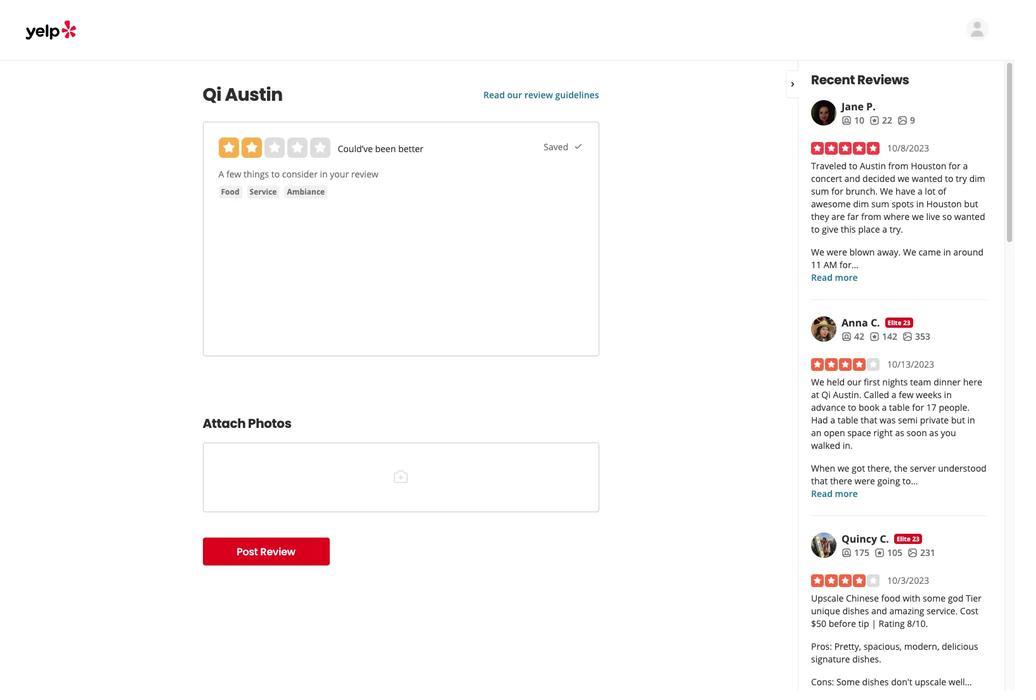 Task type: locate. For each thing, give the bounding box(es) containing it.
first
[[864, 376, 881, 388]]

and inside upscale chinese food with some god tier unique dishes and amazing service. cost $50 before tip | rating 8/10.
[[872, 605, 888, 617]]

as
[[896, 427, 905, 439], [930, 427, 939, 439]]

16 friends v2 image left 10
[[842, 115, 852, 126]]

walked
[[812, 440, 841, 452]]

2 vertical spatial friends element
[[842, 547, 870, 560]]

and
[[845, 173, 861, 185], [872, 605, 888, 617]]

read more down am
[[812, 272, 858, 284]]

p.
[[867, 100, 876, 114]]

close sidebar icon image
[[788, 79, 798, 89], [788, 79, 798, 89]]

as down private
[[930, 427, 939, 439]]

1 vertical spatial table
[[838, 414, 859, 426]]

1 vertical spatial read
[[812, 272, 833, 284]]

you
[[941, 427, 957, 439]]

friends element
[[842, 114, 865, 127], [842, 331, 865, 343], [842, 547, 870, 560]]

0 horizontal spatial few
[[227, 168, 241, 180]]

1 vertical spatial 16 friends v2 image
[[842, 548, 852, 558]]

blown
[[850, 246, 875, 258]]

a left 'try.' on the top right of the page
[[883, 223, 888, 235]]

held
[[827, 376, 845, 388]]

0 vertical spatial c.
[[871, 316, 880, 330]]

we up at
[[812, 376, 825, 388]]

open
[[824, 427, 846, 439]]

reviews element down p.
[[870, 114, 893, 127]]

reviews element containing 105
[[875, 547, 903, 560]]

1 vertical spatial our
[[848, 376, 862, 388]]

1 vertical spatial 16 review v2 image
[[870, 332, 880, 342]]

we down decided on the top right
[[880, 185, 894, 197]]

2 vertical spatial read
[[812, 488, 833, 500]]

16 friends v2 image
[[842, 115, 852, 126], [842, 548, 852, 558]]

more
[[835, 272, 858, 284], [835, 488, 858, 500]]

reviews element
[[870, 114, 893, 127], [870, 331, 898, 343], [875, 547, 903, 560]]

1 horizontal spatial dim
[[970, 173, 986, 185]]

austin up decided on the top right
[[860, 160, 886, 172]]

1 vertical spatial friends element
[[842, 331, 865, 343]]

well…
[[949, 676, 972, 688]]

2 as from the left
[[930, 427, 939, 439]]

23 up '10/13/2023'
[[904, 319, 911, 327]]

cons: some dishes don't upscale well…
[[812, 676, 972, 688]]

we up 11 at top right
[[812, 246, 825, 258]]

advance
[[812, 402, 846, 414]]

better
[[398, 143, 424, 155]]

photos element right 142 on the right top of the page
[[903, 331, 931, 343]]

1 vertical spatial for
[[832, 185, 844, 197]]

16 friends v2 image left 175
[[842, 548, 852, 558]]

1 vertical spatial 23
[[913, 535, 920, 544]]

when we got there, the server understood that there were going to…
[[812, 463, 987, 487]]

dishes down dishes.
[[863, 676, 889, 688]]

that inside we held our first nights team dinner here at qi austin. called a few weeks in advance to book a table for 17 people. had a table that was semi private but in an open space right as soon as you walked in.
[[861, 414, 878, 426]]

4 star rating image up chinese
[[812, 575, 880, 588]]

16 checkmark v2 image
[[573, 142, 583, 152]]

2 horizontal spatial for
[[949, 160, 961, 172]]

0 horizontal spatial were
[[827, 246, 848, 258]]

1 vertical spatial we
[[912, 211, 924, 223]]

where
[[884, 211, 910, 223]]

qi inside we held our first nights team dinner here at qi austin. called a few weeks in advance to book a table for 17 people. had a table that was semi private but in an open space right as soon as you walked in.
[[822, 389, 831, 401]]

1 vertical spatial but
[[952, 414, 966, 426]]

but
[[965, 198, 979, 210], [952, 414, 966, 426]]

2 vertical spatial reviews element
[[875, 547, 903, 560]]

1 vertical spatial wanted
[[955, 211, 986, 223]]

elite 23 link up 142 on the right top of the page
[[886, 318, 913, 328]]

were inside the when we got there, the server understood that there were going to…
[[855, 475, 876, 487]]

3 friends element from the top
[[842, 547, 870, 560]]

175
[[855, 547, 870, 559]]

photos element
[[898, 114, 916, 127], [903, 331, 931, 343], [908, 547, 936, 560]]

been
[[375, 143, 396, 155]]

spots
[[892, 198, 914, 210]]

0 vertical spatial 4 star rating image
[[812, 359, 880, 371]]

were inside we were blown away. we came in around 11 am for…
[[827, 246, 848, 258]]

friends element containing 42
[[842, 331, 865, 343]]

friends element down quincy
[[842, 547, 870, 560]]

0 vertical spatial table
[[890, 402, 910, 414]]

reviews element containing 142
[[870, 331, 898, 343]]

23
[[904, 319, 911, 327], [913, 535, 920, 544]]

jeremy m. image
[[966, 18, 989, 41]]

we left came
[[904, 246, 917, 258]]

elite up 105 at bottom
[[897, 535, 911, 544]]

1 vertical spatial review
[[351, 168, 379, 180]]

23 for quincy c.
[[913, 535, 920, 544]]

sum down concert
[[812, 185, 830, 197]]

1 more from the top
[[835, 272, 858, 284]]

review
[[525, 89, 553, 101], [351, 168, 379, 180]]

0 horizontal spatial 23
[[904, 319, 911, 327]]

1 vertical spatial dim
[[854, 198, 870, 210]]

None radio
[[219, 138, 239, 158], [287, 138, 307, 158], [310, 138, 330, 158], [219, 138, 239, 158], [287, 138, 307, 158], [310, 138, 330, 158]]

5 star rating image
[[812, 142, 880, 155]]

tier
[[966, 593, 982, 605]]

1 vertical spatial photos element
[[903, 331, 931, 343]]

0 vertical spatial 16 photos v2 image
[[898, 115, 908, 126]]

upscale
[[915, 676, 947, 688]]

4 star rating image for anna c.
[[812, 359, 880, 371]]

16 photos v2 image
[[898, 115, 908, 126], [903, 332, 913, 342], [908, 548, 918, 558]]

semi
[[898, 414, 918, 426]]

1 horizontal spatial sum
[[872, 198, 890, 210]]

and up brunch.
[[845, 173, 861, 185]]

people.
[[939, 402, 970, 414]]

0 horizontal spatial our
[[507, 89, 522, 101]]

read
[[484, 89, 505, 101], [812, 272, 833, 284], [812, 488, 833, 500]]

0 vertical spatial 23
[[904, 319, 911, 327]]

1 vertical spatial elite 23
[[897, 535, 920, 544]]

photo of quincy c. image
[[812, 533, 837, 558]]

42
[[855, 331, 865, 343]]

16 friends v2 image
[[842, 332, 852, 342]]

post review button
[[203, 538, 330, 566]]

photo of jane p. image
[[812, 100, 837, 126]]

0 vertical spatial 16 review v2 image
[[870, 115, 880, 126]]

1 horizontal spatial from
[[889, 160, 909, 172]]

review right 'your'
[[351, 168, 379, 180]]

2 friends element from the top
[[842, 331, 865, 343]]

our up austin.
[[848, 376, 862, 388]]

we inside the when we got there, the server understood that there were going to…
[[838, 463, 850, 475]]

0 vertical spatial read more
[[812, 272, 858, 284]]

0 vertical spatial that
[[861, 414, 878, 426]]

sum
[[812, 185, 830, 197], [872, 198, 890, 210]]

1 horizontal spatial 23
[[913, 535, 920, 544]]

wanted right so
[[955, 211, 986, 223]]

2 horizontal spatial we
[[912, 211, 924, 223]]

to…
[[903, 475, 918, 487]]

2 vertical spatial we
[[838, 463, 850, 475]]

dim down brunch.
[[854, 198, 870, 210]]

read more button for 11
[[812, 272, 858, 284]]

we inside we held our first nights team dinner here at qi austin. called a few weeks in advance to book a table for 17 people. had a table that was semi private but in an open space right as soon as you walked in.
[[812, 376, 825, 388]]

0 vertical spatial reviews element
[[870, 114, 893, 127]]

read more button
[[812, 272, 858, 284], [812, 488, 858, 501]]

2 read more from the top
[[812, 488, 858, 500]]

1 vertical spatial sum
[[872, 198, 890, 210]]

jane p.
[[842, 100, 876, 114]]

read more button down there
[[812, 488, 858, 501]]

0 vertical spatial photos element
[[898, 114, 916, 127]]

1 vertical spatial houston
[[927, 198, 962, 210]]

4 star rating image up held
[[812, 359, 880, 371]]

1 vertical spatial read more button
[[812, 488, 858, 501]]

elite 23 link
[[886, 318, 913, 328], [895, 534, 923, 544]]

read more button down am
[[812, 272, 858, 284]]

attach photos
[[203, 415, 292, 433]]

0 horizontal spatial and
[[845, 173, 861, 185]]

table up space
[[838, 414, 859, 426]]

they
[[812, 211, 830, 223]]

cost
[[961, 605, 979, 617]]

1 vertical spatial qi
[[822, 389, 831, 401]]

0 vertical spatial more
[[835, 272, 858, 284]]

2 more from the top
[[835, 488, 858, 500]]

we up there
[[838, 463, 850, 475]]

for
[[949, 160, 961, 172], [832, 185, 844, 197], [913, 402, 925, 414]]

photos element containing 231
[[908, 547, 936, 560]]

1 vertical spatial reviews element
[[870, 331, 898, 343]]

we inside traveled to austin from houston for a concert and decided we wanted to try dim sum for brunch. we have a lot of awesome dim sum spots in houston but they are far from where we live so wanted to give this place a try.
[[880, 185, 894, 197]]

were up am
[[827, 246, 848, 258]]

friends element down jane
[[842, 114, 865, 127]]

1 vertical spatial more
[[835, 488, 858, 500]]

to
[[849, 160, 858, 172], [271, 168, 280, 180], [945, 173, 954, 185], [812, 223, 820, 235], [848, 402, 857, 414]]

dishes down chinese
[[843, 605, 870, 617]]

0 horizontal spatial that
[[812, 475, 828, 487]]

c. up 16 review v2 icon
[[880, 532, 890, 546]]

for up awesome at the top right of the page
[[832, 185, 844, 197]]

1 horizontal spatial our
[[848, 376, 862, 388]]

|
[[872, 618, 877, 630]]

around
[[954, 246, 984, 258]]

1 horizontal spatial austin
[[860, 160, 886, 172]]

None radio
[[241, 138, 262, 158], [264, 138, 285, 158], [241, 138, 262, 158], [264, 138, 285, 158]]

from
[[889, 160, 909, 172], [862, 211, 882, 223]]

10/13/2023
[[888, 359, 935, 371]]

1 read more from the top
[[812, 272, 858, 284]]

0 vertical spatial elite 23 link
[[886, 318, 913, 328]]

that down when
[[812, 475, 828, 487]]

8/10.
[[908, 618, 928, 630]]

from down 10/8/2023
[[889, 160, 909, 172]]

0 vertical spatial were
[[827, 246, 848, 258]]

16 photos v2 image left '231'
[[908, 548, 918, 558]]

1 horizontal spatial were
[[855, 475, 876, 487]]

0 horizontal spatial we
[[838, 463, 850, 475]]

16 review v2 image left 22
[[870, 115, 880, 126]]

and up | at the bottom
[[872, 605, 888, 617]]

for left 17
[[913, 402, 925, 414]]

were down the got on the bottom right of the page
[[855, 475, 876, 487]]

1 horizontal spatial qi
[[822, 389, 831, 401]]

to down austin.
[[848, 402, 857, 414]]

1 16 friends v2 image from the top
[[842, 115, 852, 126]]

16 photos v2 image for anna c.
[[903, 332, 913, 342]]

2 16 review v2 image from the top
[[870, 332, 880, 342]]

16 review v2 image right 42
[[870, 332, 880, 342]]

to inside we held our first nights team dinner here at qi austin. called a few weeks in advance to book a table for 17 people. had a table that was semi private but in an open space right as soon as you walked in.
[[848, 402, 857, 414]]

read our review guidelines link
[[484, 89, 599, 101]]

qi austin
[[203, 82, 283, 107]]

as down the semi
[[896, 427, 905, 439]]

1 vertical spatial from
[[862, 211, 882, 223]]

for up try
[[949, 160, 961, 172]]

houston
[[911, 160, 947, 172], [927, 198, 962, 210]]

few right a
[[227, 168, 241, 180]]

photos element for anna c.
[[903, 331, 931, 343]]

we left live
[[912, 211, 924, 223]]

1 4 star rating image from the top
[[812, 359, 880, 371]]

0 vertical spatial read
[[484, 89, 505, 101]]

could've
[[338, 143, 373, 155]]

0 vertical spatial review
[[525, 89, 553, 101]]

1 vertical spatial elite 23 link
[[895, 534, 923, 544]]

friends element for quincy c.
[[842, 547, 870, 560]]

there
[[831, 475, 853, 487]]

1 horizontal spatial and
[[872, 605, 888, 617]]

spacious,
[[864, 641, 902, 653]]

1 vertical spatial few
[[899, 389, 914, 401]]

elite 23 up 105 at bottom
[[897, 535, 920, 544]]

0 vertical spatial 16 friends v2 image
[[842, 115, 852, 126]]

in right came
[[944, 246, 951, 258]]

0 horizontal spatial as
[[896, 427, 905, 439]]

anna c.
[[842, 316, 880, 330]]

photos element right 105 at bottom
[[908, 547, 936, 560]]

1 vertical spatial and
[[872, 605, 888, 617]]

friends element containing 175
[[842, 547, 870, 560]]

1 vertical spatial austin
[[860, 160, 886, 172]]

photo of anna c. image
[[812, 317, 837, 342]]

houston down the of
[[927, 198, 962, 210]]

1 horizontal spatial we
[[898, 173, 910, 185]]

0 vertical spatial dishes
[[843, 605, 870, 617]]

0 vertical spatial and
[[845, 173, 861, 185]]

reviews element right 175
[[875, 547, 903, 560]]

c. right anna at the top of page
[[871, 316, 880, 330]]

elite 23 for quincy c.
[[897, 535, 920, 544]]

wanted up the lot
[[912, 173, 943, 185]]

we up have
[[898, 173, 910, 185]]

read more down there
[[812, 488, 858, 500]]

elite 23 up 142 on the right top of the page
[[888, 319, 911, 327]]

105
[[888, 547, 903, 559]]

1 vertical spatial that
[[812, 475, 828, 487]]

16 review v2 image
[[870, 115, 880, 126], [870, 332, 880, 342]]

2 vertical spatial photos element
[[908, 547, 936, 560]]

elite 23 link up 105 at bottom
[[895, 534, 923, 544]]

in down people.
[[968, 414, 976, 426]]

some
[[923, 593, 946, 605]]

2 16 friends v2 image from the top
[[842, 548, 852, 558]]

more down there
[[835, 488, 858, 500]]

reviews element for quincy c.
[[875, 547, 903, 560]]

quincy
[[842, 532, 878, 546]]

0 vertical spatial elite 23
[[888, 319, 911, 327]]

0 vertical spatial read more button
[[812, 272, 858, 284]]

0 vertical spatial we
[[898, 173, 910, 185]]

photos element right 22
[[898, 114, 916, 127]]

a up was
[[882, 402, 887, 414]]

understood
[[939, 463, 987, 475]]

few down nights
[[899, 389, 914, 401]]

more down for…
[[835, 272, 858, 284]]

1 read more button from the top
[[812, 272, 858, 284]]

0 horizontal spatial review
[[351, 168, 379, 180]]

few
[[227, 168, 241, 180], [899, 389, 914, 401]]

austin up 'rating' element
[[225, 82, 283, 107]]

2 read more button from the top
[[812, 488, 858, 501]]

dim right try
[[970, 173, 986, 185]]

reviews element right 42
[[870, 331, 898, 343]]

review left guidelines
[[525, 89, 553, 101]]

0 vertical spatial elite
[[888, 319, 902, 327]]

16 photos v2 image left the 353
[[903, 332, 913, 342]]

guidelines
[[556, 89, 599, 101]]

dishes
[[843, 605, 870, 617], [863, 676, 889, 688]]

cons:
[[812, 676, 835, 688]]

1 vertical spatial c.
[[880, 532, 890, 546]]

for inside we held our first nights team dinner here at qi austin. called a few weeks in advance to book a table for 17 people. had a table that was semi private but in an open space right as soon as you walked in.
[[913, 402, 925, 414]]

but down try
[[965, 198, 979, 210]]

1 friends element from the top
[[842, 114, 865, 127]]

1 vertical spatial 4 star rating image
[[812, 575, 880, 588]]

sum up where
[[872, 198, 890, 210]]

1 horizontal spatial few
[[899, 389, 914, 401]]

read more for 11
[[812, 272, 858, 284]]

that inside the when we got there, the server understood that there were going to…
[[812, 475, 828, 487]]

1 vertical spatial read more
[[812, 488, 858, 500]]

0 horizontal spatial for
[[832, 185, 844, 197]]

our left guidelines
[[507, 89, 522, 101]]

0 horizontal spatial dim
[[854, 198, 870, 210]]

22
[[883, 114, 893, 126]]

the
[[895, 463, 908, 475]]

attach
[[203, 415, 246, 433]]

0 vertical spatial from
[[889, 160, 909, 172]]

0 vertical spatial qi
[[203, 82, 221, 107]]

2 4 star rating image from the top
[[812, 575, 880, 588]]

2 vertical spatial for
[[913, 402, 925, 414]]

ambiance
[[287, 187, 325, 197]]

16 photos v2 image left "9"
[[898, 115, 908, 126]]

0 horizontal spatial from
[[862, 211, 882, 223]]

from up place
[[862, 211, 882, 223]]

4 star rating image
[[812, 359, 880, 371], [812, 575, 880, 588]]

in inside we were blown away. we came in around 11 am for…
[[944, 246, 951, 258]]

that down book
[[861, 414, 878, 426]]

1 vertical spatial elite
[[897, 535, 911, 544]]

1 horizontal spatial as
[[930, 427, 939, 439]]

1 16 review v2 image from the top
[[870, 115, 880, 126]]

anna
[[842, 316, 868, 330]]

0 horizontal spatial sum
[[812, 185, 830, 197]]

recent
[[812, 71, 855, 89]]

chinese
[[846, 593, 879, 605]]

place
[[859, 223, 880, 235]]

houston up the lot
[[911, 160, 947, 172]]

elite 23
[[888, 319, 911, 327], [897, 535, 920, 544]]

table up the semi
[[890, 402, 910, 414]]

0 vertical spatial wanted
[[912, 173, 943, 185]]

elite up 142 on the right top of the page
[[888, 319, 902, 327]]

to down the 5 star rating image
[[849, 160, 858, 172]]

reviews element for anna c.
[[870, 331, 898, 343]]

dim
[[970, 173, 986, 185], [854, 198, 870, 210]]

0 vertical spatial austin
[[225, 82, 283, 107]]

signature
[[812, 654, 850, 666]]

in right spots on the top right
[[917, 198, 924, 210]]

photos element containing 353
[[903, 331, 931, 343]]

23 up '10/3/2023'
[[913, 535, 920, 544]]

17
[[927, 402, 937, 414]]

friends element down anna at the top of page
[[842, 331, 865, 343]]

could've been better
[[338, 143, 424, 155]]

1 horizontal spatial review
[[525, 89, 553, 101]]

was
[[880, 414, 896, 426]]

but down people.
[[952, 414, 966, 426]]



Task type: vqa. For each thing, say whether or not it's contained in the screenshot.
16 checkmark v2 icon
yes



Task type: describe. For each thing, give the bounding box(es) containing it.
here
[[964, 376, 983, 388]]

few inside we held our first nights team dinner here at qi austin. called a few weeks in advance to book a table for 17 people. had a table that was semi private but in an open space right as soon as you walked in.
[[899, 389, 914, 401]]

a down nights
[[892, 389, 897, 401]]

we held our first nights team dinner here at qi austin. called a few weeks in advance to book a table for 17 people. had a table that was semi private but in an open space right as soon as you walked in.
[[812, 376, 983, 452]]

quincy c.
[[842, 532, 890, 546]]

brunch.
[[846, 185, 878, 197]]

our inside we held our first nights team dinner here at qi austin. called a few weeks in advance to book a table for 17 people. had a table that was semi private but in an open space right as soon as you walked in.
[[848, 376, 862, 388]]

had
[[812, 414, 828, 426]]

pretty,
[[835, 641, 862, 653]]

1 as from the left
[[896, 427, 905, 439]]

elite 23 for anna c.
[[888, 319, 911, 327]]

0 vertical spatial dim
[[970, 173, 986, 185]]

more for were
[[835, 488, 858, 500]]

16 review v2 image
[[875, 548, 885, 558]]

16 friends v2 image for 175
[[842, 548, 852, 558]]

dinner
[[934, 376, 961, 388]]

at
[[812, 389, 820, 401]]

a up try
[[963, 160, 968, 172]]

service.
[[927, 605, 958, 617]]

16 review v2 image for 22
[[870, 115, 880, 126]]

0 vertical spatial few
[[227, 168, 241, 180]]

things
[[244, 168, 269, 180]]

16 review v2 image for 142
[[870, 332, 880, 342]]

353
[[916, 331, 931, 343]]

but inside we held our first nights team dinner here at qi austin. called a few weeks in advance to book a table for 17 people. had a table that was semi private but in an open space right as soon as you walked in.
[[952, 414, 966, 426]]

weeks
[[916, 389, 942, 401]]

4 star rating image for quincy c.
[[812, 575, 880, 588]]

23 for anna c.
[[904, 319, 911, 327]]

an
[[812, 427, 822, 439]]

elite for quincy c.
[[897, 535, 911, 544]]

food
[[221, 187, 240, 197]]

231
[[921, 547, 936, 559]]

and inside traveled to austin from houston for a concert and decided we wanted to try dim sum for brunch. we have a lot of awesome dim sum spots in houston but they are far from where we live so wanted to give this place a try.
[[845, 173, 861, 185]]

c. for quincy c.
[[880, 532, 890, 546]]

attach photos image
[[393, 469, 409, 485]]

we were blown away. we came in around 11 am for…
[[812, 246, 984, 271]]

elite 23 link for anna c.
[[886, 318, 913, 328]]

photos element containing 9
[[898, 114, 916, 127]]

more for am
[[835, 272, 858, 284]]

with
[[903, 593, 921, 605]]

don't
[[892, 676, 913, 688]]

came
[[919, 246, 941, 258]]

a left the lot
[[918, 185, 923, 197]]

for…
[[840, 259, 859, 271]]

concert
[[812, 173, 843, 185]]

reviews element containing 22
[[870, 114, 893, 127]]

9
[[911, 114, 916, 126]]

there,
[[868, 463, 892, 475]]

to left try
[[945, 173, 954, 185]]

10/8/2023
[[888, 142, 930, 154]]

consider
[[282, 168, 318, 180]]

0 vertical spatial our
[[507, 89, 522, 101]]

rating element
[[219, 138, 330, 158]]

amazing
[[890, 605, 925, 617]]

god
[[948, 593, 964, 605]]

have
[[896, 185, 916, 197]]

$50
[[812, 618, 827, 630]]

try.
[[890, 223, 904, 235]]

upscale chinese food with some god tier unique dishes and amazing service. cost $50 before tip | rating 8/10.
[[812, 593, 982, 630]]

16 photos v2 image for quincy c.
[[908, 548, 918, 558]]

to down they
[[812, 223, 820, 235]]

soon
[[907, 427, 927, 439]]

qi austin link
[[203, 82, 453, 107]]

traveled to austin from houston for a concert and decided we wanted to try dim sum for brunch. we have a lot of awesome dim sum spots in houston but they are far from where we live so wanted to give this place a try.
[[812, 160, 986, 235]]

try
[[956, 173, 968, 185]]

austin.
[[833, 389, 862, 401]]

live
[[927, 211, 941, 223]]

delicious
[[942, 641, 979, 653]]

read more for there
[[812, 488, 858, 500]]

elite for anna c.
[[888, 319, 902, 327]]

going
[[878, 475, 901, 487]]

lot
[[925, 185, 936, 197]]

post review
[[237, 545, 296, 559]]

c. for anna c.
[[871, 316, 880, 330]]

0 horizontal spatial austin
[[225, 82, 283, 107]]

private
[[921, 414, 949, 426]]

dishes inside upscale chinese food with some god tier unique dishes and amazing service. cost $50 before tip | rating 8/10.
[[843, 605, 870, 617]]

awesome
[[812, 198, 851, 210]]

friends element for anna c.
[[842, 331, 865, 343]]

1 horizontal spatial wanted
[[955, 211, 986, 223]]

austin inside traveled to austin from houston for a concert and decided we wanted to try dim sum for brunch. we have a lot of awesome dim sum spots in houston but they are far from where we live so wanted to give this place a try.
[[860, 160, 886, 172]]

of
[[938, 185, 947, 197]]

pros:
[[812, 641, 833, 653]]

elite 23 link for quincy c.
[[895, 534, 923, 544]]

food
[[882, 593, 901, 605]]

space
[[848, 427, 872, 439]]

away.
[[878, 246, 901, 258]]

142
[[883, 331, 898, 343]]

your
[[330, 168, 349, 180]]

but inside traveled to austin from houston for a concert and decided we wanted to try dim sum for brunch. we have a lot of awesome dim sum spots in houston but they are far from where we live so wanted to give this place a try.
[[965, 198, 979, 210]]

a
[[219, 168, 224, 180]]

in down dinner
[[945, 389, 952, 401]]

in inside traveled to austin from houston for a concert and decided we wanted to try dim sum for brunch. we have a lot of awesome dim sum spots in houston but they are far from where we live so wanted to give this place a try.
[[917, 198, 924, 210]]

when
[[812, 463, 836, 475]]

upscale
[[812, 593, 844, 605]]

saved
[[544, 141, 573, 153]]

unique
[[812, 605, 841, 617]]

photos
[[248, 415, 292, 433]]

friends element containing 10
[[842, 114, 865, 127]]

11
[[812, 259, 822, 271]]

read for we
[[812, 488, 833, 500]]

service
[[250, 187, 277, 197]]

0 vertical spatial for
[[949, 160, 961, 172]]

1 vertical spatial dishes
[[863, 676, 889, 688]]

modern,
[[905, 641, 940, 653]]

called
[[864, 389, 890, 401]]

right
[[874, 427, 893, 439]]

review
[[260, 545, 296, 559]]

in.
[[843, 440, 853, 452]]

read for traveled
[[812, 272, 833, 284]]

photos element for quincy c.
[[908, 547, 936, 560]]

team
[[911, 376, 932, 388]]

dishes.
[[853, 654, 882, 666]]

rating
[[879, 618, 905, 630]]

some
[[837, 676, 860, 688]]

16 friends v2 image for 10
[[842, 115, 852, 126]]

1 horizontal spatial table
[[890, 402, 910, 414]]

0 vertical spatial sum
[[812, 185, 830, 197]]

0 horizontal spatial table
[[838, 414, 859, 426]]

a up open
[[831, 414, 836, 426]]

so
[[943, 211, 953, 223]]

0 horizontal spatial wanted
[[912, 173, 943, 185]]

traveled
[[812, 160, 847, 172]]

recent reviews
[[812, 71, 910, 89]]

0 vertical spatial houston
[[911, 160, 947, 172]]

are
[[832, 211, 845, 223]]

in left 'your'
[[320, 168, 328, 180]]

read more button for there
[[812, 488, 858, 501]]

to right things
[[271, 168, 280, 180]]

server
[[910, 463, 936, 475]]

jane
[[842, 100, 864, 114]]



